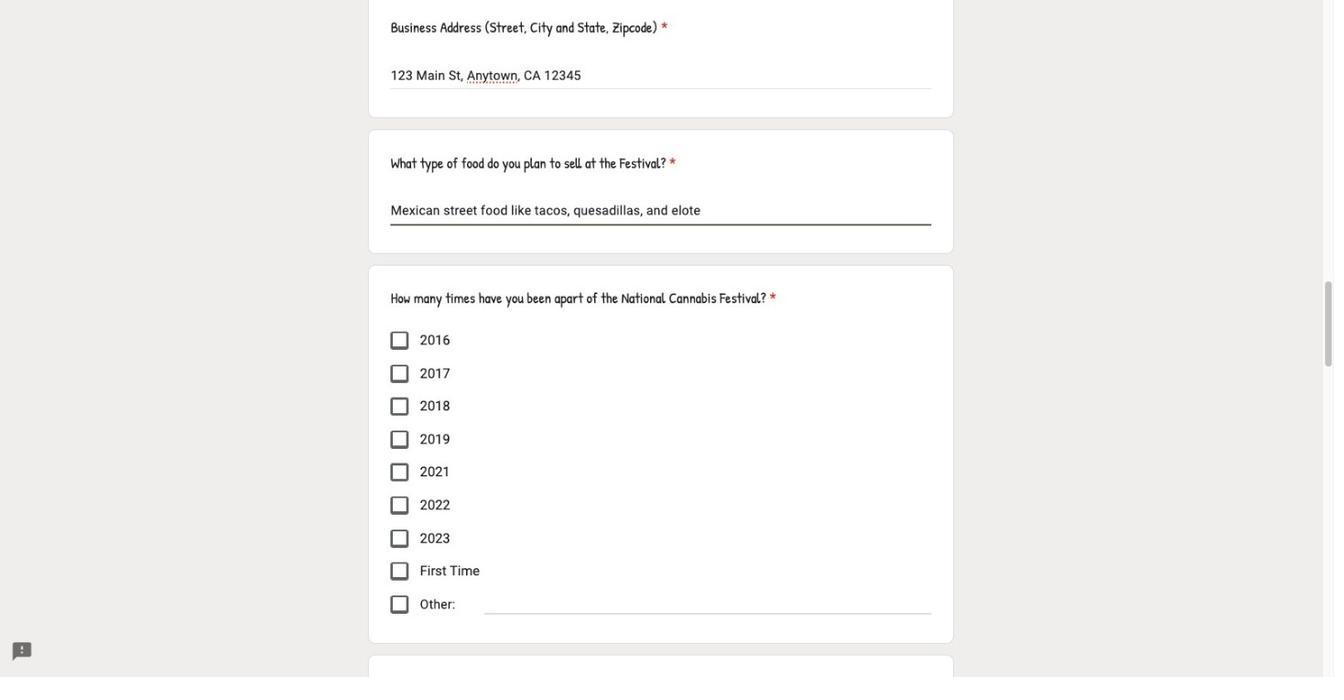Task type: describe. For each thing, give the bounding box(es) containing it.
2021 checkbox
[[391, 463, 409, 482]]

2023 checkbox
[[391, 529, 409, 548]]

report a problem to google image
[[11, 641, 33, 663]]

required question element for 1st heading from the bottom of the page
[[766, 288, 777, 310]]

3 heading from the top
[[391, 288, 777, 310]]

2019 checkbox
[[391, 430, 409, 449]]

your answer text field for third heading from the bottom
[[391, 66, 932, 88]]

2 heading from the top
[[391, 152, 676, 174]]

2017 checkbox
[[391, 365, 409, 383]]

required question element for 2nd heading from the bottom
[[666, 152, 676, 174]]

your answer text field for 2nd heading from the bottom
[[391, 202, 932, 224]]



Task type: locate. For each thing, give the bounding box(es) containing it.
2016 checkbox
[[391, 332, 409, 350]]

1 vertical spatial heading
[[391, 152, 676, 174]]

First Time checkbox
[[391, 562, 409, 581]]

0 vertical spatial required question element
[[658, 17, 668, 39]]

required question element for third heading from the bottom
[[658, 17, 668, 39]]

2 vertical spatial heading
[[391, 288, 777, 310]]

2016 image
[[393, 333, 406, 347]]

2019 image
[[393, 432, 406, 446]]

1 your answer text field from the top
[[391, 66, 932, 88]]

heading
[[391, 17, 668, 39], [391, 152, 676, 174], [391, 288, 777, 310]]

0 vertical spatial heading
[[391, 17, 668, 39]]

2022 checkbox
[[391, 496, 409, 515]]

Other response text field
[[485, 593, 932, 613]]

list
[[391, 324, 932, 621]]

2 your answer text field from the top
[[391, 202, 932, 224]]

Other: checkbox
[[391, 595, 409, 614]]

2018 checkbox
[[391, 398, 409, 416]]

required question element
[[658, 17, 668, 39], [666, 152, 676, 174], [766, 288, 777, 310]]

1 vertical spatial your answer text field
[[391, 202, 932, 224]]

2022 image
[[393, 498, 406, 512]]

0 vertical spatial your answer text field
[[391, 66, 932, 88]]

Your answer text field
[[391, 66, 932, 88], [391, 202, 932, 224]]

1 heading from the top
[[391, 17, 668, 39]]

1 vertical spatial required question element
[[666, 152, 676, 174]]

2 vertical spatial required question element
[[766, 288, 777, 310]]



Task type: vqa. For each thing, say whether or not it's contained in the screenshot.
THE '2018' option
yes



